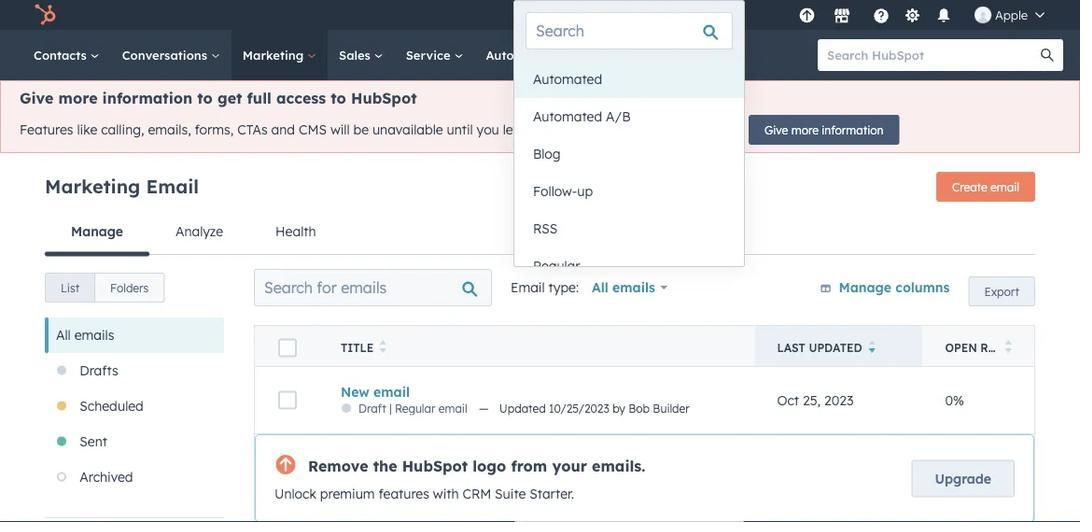 Task type: vqa. For each thing, say whether or not it's contained in the screenshot.
Press to sort. ELEMENT in open rate button
yes



Task type: locate. For each thing, give the bounding box(es) containing it.
—
[[479, 401, 489, 415]]

0 vertical spatial email
[[991, 180, 1020, 194]]

0 vertical spatial regular
[[533, 258, 581, 274]]

manage inside button
[[839, 279, 892, 296]]

email for new email
[[374, 384, 410, 400]]

regular right |
[[395, 401, 436, 415]]

export
[[985, 284, 1020, 298]]

automated up blog on the top of the page
[[533, 108, 603, 125]]

all inside all emails button
[[56, 327, 71, 343]]

1 vertical spatial give
[[765, 123, 789, 137]]

1 vertical spatial automated
[[533, 108, 603, 125]]

1 vertical spatial your
[[552, 456, 588, 475]]

1 horizontal spatial give
[[765, 123, 789, 137]]

export button
[[969, 277, 1036, 306]]

type:
[[549, 279, 579, 296]]

1 horizontal spatial emails
[[613, 279, 656, 296]]

all right type:
[[592, 279, 609, 296]]

2 press to sort. element from the left
[[1006, 340, 1013, 356]]

rss
[[533, 220, 558, 237]]

to
[[197, 89, 213, 107], [331, 89, 346, 107]]

information
[[102, 89, 193, 107], [822, 123, 884, 137]]

ctas
[[237, 122, 268, 138]]

list box
[[515, 61, 745, 285]]

information for give more information
[[822, 123, 884, 137]]

manage
[[71, 223, 123, 240], [839, 279, 892, 296]]

manage columns button
[[820, 277, 950, 300]]

press to sort. element inside title button
[[380, 340, 387, 356]]

1 vertical spatial emails
[[74, 327, 114, 343]]

1 vertical spatial information
[[822, 123, 884, 137]]

conversations
[[122, 47, 211, 63]]

unavailable
[[373, 122, 443, 138]]

draft | regular email
[[359, 401, 468, 415]]

you
[[477, 122, 500, 138]]

automated for automated a/b
[[533, 108, 603, 125]]

0 vertical spatial manage
[[71, 223, 123, 240]]

to up will
[[331, 89, 346, 107]]

0 vertical spatial automated
[[533, 71, 603, 87]]

0 vertical spatial all
[[592, 279, 609, 296]]

get
[[218, 89, 242, 107]]

1 horizontal spatial all
[[592, 279, 609, 296]]

marketing up manage "button"
[[45, 174, 140, 198]]

1 vertical spatial email
[[511, 279, 545, 296]]

columns
[[896, 279, 950, 296]]

help button
[[866, 0, 898, 30]]

up
[[578, 183, 593, 199]]

0 horizontal spatial to
[[197, 89, 213, 107]]

1 horizontal spatial press to sort. image
[[1006, 340, 1013, 353]]

about
[[611, 122, 647, 138]]

all emails inside all emails button
[[56, 327, 114, 343]]

press to sort. element for title
[[380, 340, 387, 356]]

give
[[20, 89, 54, 107], [765, 123, 789, 137]]

hubspot image
[[34, 4, 56, 26]]

manage inside "button"
[[71, 223, 123, 240]]

marketplaces button
[[823, 0, 862, 30]]

manage for manage
[[71, 223, 123, 240]]

all emails up drafts
[[56, 327, 114, 343]]

navigation
[[45, 209, 1036, 256]]

1 horizontal spatial to
[[331, 89, 346, 107]]

marketing up full
[[243, 47, 307, 63]]

0 horizontal spatial upgrade link
[[796, 5, 819, 25]]

0 horizontal spatial press to sort. element
[[380, 340, 387, 356]]

0 horizontal spatial more
[[58, 89, 98, 107]]

0 horizontal spatial press to sort. image
[[380, 340, 387, 353]]

service
[[406, 47, 454, 63]]

folders
[[110, 281, 149, 295]]

0 vertical spatial upgrade link
[[796, 5, 819, 25]]

1 horizontal spatial marketing
[[243, 47, 307, 63]]

1 horizontal spatial upgrade link
[[912, 460, 1015, 497]]

2 to from the left
[[331, 89, 346, 107]]

0 vertical spatial marketing
[[243, 47, 307, 63]]

hubspot up features like calling, emails, forms, ctas and cms will be unavailable until you let us know more about your business.
[[351, 89, 417, 107]]

marketplaces image
[[834, 8, 851, 25]]

marketing for marketing
[[243, 47, 307, 63]]

your up starter.
[[552, 456, 588, 475]]

apple menu
[[794, 0, 1058, 30]]

all emails
[[592, 279, 656, 296], [56, 327, 114, 343]]

analyze
[[176, 223, 223, 240]]

0 horizontal spatial email
[[146, 174, 199, 198]]

upgrade link down 0% on the right bottom of the page
[[912, 460, 1015, 497]]

emails
[[613, 279, 656, 296], [74, 327, 114, 343]]

press to sort. element right open
[[1006, 340, 1013, 356]]

hubspot up the unlock premium features with crm suite starter.
[[402, 456, 468, 475]]

2 vertical spatial email
[[439, 401, 468, 415]]

give right business.
[[765, 123, 789, 137]]

list
[[61, 281, 79, 295]]

automation link
[[475, 30, 581, 80]]

press to sort. image right title
[[380, 340, 387, 353]]

your right about
[[651, 122, 679, 138]]

marketing email
[[45, 174, 199, 198]]

group
[[45, 273, 165, 303]]

1 horizontal spatial all emails
[[592, 279, 656, 296]]

email type:
[[511, 279, 579, 296]]

2 automated from the top
[[533, 108, 603, 125]]

full
[[247, 89, 272, 107]]

email right create
[[991, 180, 1020, 194]]

1 horizontal spatial email
[[511, 279, 545, 296]]

email left type:
[[511, 279, 545, 296]]

1 vertical spatial upgrade link
[[912, 460, 1015, 497]]

press to sort. image for title
[[380, 340, 387, 353]]

1 horizontal spatial your
[[651, 122, 679, 138]]

2 horizontal spatial more
[[792, 123, 819, 137]]

calling,
[[101, 122, 144, 138]]

0 horizontal spatial give
[[20, 89, 54, 107]]

press to sort. element right title
[[380, 340, 387, 356]]

0 vertical spatial information
[[102, 89, 193, 107]]

press to sort. image inside title button
[[380, 340, 387, 353]]

email inside button
[[991, 180, 1020, 194]]

features like calling, emails, forms, ctas and cms will be unavailable until you let us know more about your business.
[[20, 122, 738, 138]]

give for give more information to get full access to hubspot
[[20, 89, 54, 107]]

drafts
[[80, 362, 118, 379]]

be
[[354, 122, 369, 138]]

follow-up button
[[515, 173, 745, 210]]

press to sort. element
[[380, 340, 387, 356], [1006, 340, 1013, 356]]

manage columns
[[839, 279, 950, 296]]

2 press to sort. image from the left
[[1006, 340, 1013, 353]]

0 horizontal spatial marketing
[[45, 174, 140, 198]]

0 horizontal spatial email
[[374, 384, 410, 400]]

press to sort. element inside open rate button
[[1006, 340, 1013, 356]]

emails down rss button
[[613, 279, 656, 296]]

new email
[[341, 384, 410, 400]]

automated up automated a/b
[[533, 71, 603, 87]]

notifications image
[[936, 8, 953, 25]]

1 horizontal spatial press to sort. element
[[1006, 340, 1013, 356]]

navigation containing manage
[[45, 209, 1036, 256]]

1 vertical spatial marketing
[[45, 174, 140, 198]]

your
[[651, 122, 679, 138], [552, 456, 588, 475]]

0 vertical spatial give
[[20, 89, 54, 107]]

marketing inside "banner"
[[45, 174, 140, 198]]

settings image
[[905, 8, 922, 25]]

emails up drafts
[[74, 327, 114, 343]]

1 horizontal spatial more
[[575, 122, 607, 138]]

features
[[379, 486, 430, 502]]

0%
[[946, 392, 965, 408]]

1 vertical spatial email
[[374, 384, 410, 400]]

more
[[58, 89, 98, 107], [575, 122, 607, 138], [792, 123, 819, 137]]

give more information
[[765, 123, 884, 137]]

apple button
[[964, 0, 1057, 30]]

list box containing automated
[[515, 61, 745, 285]]

group containing list
[[45, 273, 165, 303]]

sales link
[[328, 30, 395, 80]]

let
[[503, 122, 518, 138]]

press to sort. image right open
[[1006, 340, 1013, 353]]

last updated
[[778, 341, 863, 355]]

emails.
[[592, 456, 646, 475]]

blog button
[[515, 135, 745, 173]]

email up analyze
[[146, 174, 199, 198]]

1 horizontal spatial information
[[822, 123, 884, 137]]

service link
[[395, 30, 475, 80]]

email left —
[[439, 401, 468, 415]]

1 horizontal spatial manage
[[839, 279, 892, 296]]

manage for manage columns
[[839, 279, 892, 296]]

press to sort. image inside open rate button
[[1006, 340, 1013, 353]]

0 horizontal spatial regular
[[395, 401, 436, 415]]

1 press to sort. element from the left
[[380, 340, 387, 356]]

upgrade link inside apple menu
[[796, 5, 819, 25]]

2 horizontal spatial email
[[991, 180, 1020, 194]]

1 vertical spatial all
[[56, 327, 71, 343]]

regular up type:
[[533, 258, 581, 274]]

1 vertical spatial all emails
[[56, 327, 114, 343]]

0 horizontal spatial emails
[[74, 327, 114, 343]]

give up features
[[20, 89, 54, 107]]

press to sort. image
[[380, 340, 387, 353], [1006, 340, 1013, 353]]

0 vertical spatial email
[[146, 174, 199, 198]]

bob
[[629, 401, 650, 415]]

1 horizontal spatial regular
[[533, 258, 581, 274]]

open
[[946, 341, 978, 355]]

to left get
[[197, 89, 213, 107]]

manage left columns
[[839, 279, 892, 296]]

last
[[778, 341, 806, 355]]

0 vertical spatial all emails
[[592, 279, 656, 296]]

all down 'list'
[[56, 327, 71, 343]]

1 press to sort. image from the left
[[380, 340, 387, 353]]

new email link
[[341, 384, 733, 400]]

1 vertical spatial manage
[[839, 279, 892, 296]]

0 horizontal spatial information
[[102, 89, 193, 107]]

rss button
[[515, 210, 745, 248]]

0 vertical spatial emails
[[613, 279, 656, 296]]

email
[[991, 180, 1020, 194], [374, 384, 410, 400], [439, 401, 468, 415]]

crm
[[463, 486, 492, 502]]

upgrade link left marketplaces popup button
[[796, 5, 819, 25]]

all emails down rss button
[[592, 279, 656, 296]]

manage down marketing email
[[71, 223, 123, 240]]

0 horizontal spatial manage
[[71, 223, 123, 240]]

0 horizontal spatial all emails
[[56, 327, 114, 343]]

1 automated from the top
[[533, 71, 603, 87]]

automation
[[486, 47, 560, 63]]

automated button
[[515, 61, 745, 98]]

0 horizontal spatial all
[[56, 327, 71, 343]]

updated
[[500, 401, 546, 415]]

hubspot
[[351, 89, 417, 107], [402, 456, 468, 475]]

builder
[[653, 401, 690, 415]]

email up |
[[374, 384, 410, 400]]



Task type: describe. For each thing, give the bounding box(es) containing it.
give for give more information
[[765, 123, 789, 137]]

archived button
[[45, 460, 224, 495]]

emails inside button
[[74, 327, 114, 343]]

List button
[[45, 273, 95, 303]]

create
[[953, 180, 988, 194]]

updated
[[809, 341, 863, 355]]

logo
[[473, 456, 507, 475]]

automated a/b button
[[515, 98, 745, 135]]

search button
[[1032, 39, 1064, 71]]

marketing for marketing email
[[45, 174, 140, 198]]

blog
[[533, 146, 561, 162]]

automated a/b
[[533, 108, 631, 125]]

information for give more information to get full access to hubspot
[[102, 89, 193, 107]]

business.
[[682, 122, 738, 138]]

the
[[373, 456, 398, 475]]

regular button
[[515, 248, 745, 285]]

scheduled button
[[45, 389, 224, 424]]

settings link
[[901, 5, 925, 25]]

cms
[[299, 122, 327, 138]]

all emails button
[[587, 269, 669, 306]]

draft
[[359, 401, 386, 415]]

descending sort. press to sort ascending. image
[[869, 340, 876, 353]]

10/25/2023
[[549, 401, 610, 415]]

emails inside dropdown button
[[613, 279, 656, 296]]

1 vertical spatial hubspot
[[402, 456, 468, 475]]

0 vertical spatial hubspot
[[351, 89, 417, 107]]

0 vertical spatial your
[[651, 122, 679, 138]]

more for give more information to get full access to hubspot
[[58, 89, 98, 107]]

more for give more information
[[792, 123, 819, 137]]

analyze button
[[150, 209, 249, 254]]

starter.
[[530, 486, 574, 502]]

upgrade
[[936, 470, 992, 487]]

last updated button
[[755, 326, 923, 367]]

oct 25, 2023
[[778, 392, 854, 408]]

follow-up
[[533, 183, 593, 199]]

contacts
[[34, 47, 90, 63]]

email inside "banner"
[[146, 174, 199, 198]]

notifications button
[[929, 0, 960, 30]]

Folders button
[[94, 273, 165, 303]]

new
[[341, 384, 370, 400]]

remove
[[308, 456, 369, 475]]

until
[[447, 122, 473, 138]]

give more information link
[[749, 115, 900, 145]]

2023
[[825, 392, 854, 408]]

apple
[[996, 7, 1028, 22]]

Search HubSpot search field
[[818, 39, 1047, 71]]

health button
[[249, 209, 342, 254]]

forms,
[[195, 122, 234, 138]]

press to sort. element for open rate
[[1006, 340, 1013, 356]]

1 to from the left
[[197, 89, 213, 107]]

archived
[[80, 469, 133, 485]]

search image
[[1042, 49, 1055, 62]]

25,
[[803, 392, 821, 408]]

marketing email banner
[[45, 166, 1036, 209]]

unlock
[[275, 486, 317, 502]]

create email button
[[937, 172, 1036, 202]]

give more information to get full access to hubspot
[[20, 89, 417, 107]]

contacts link
[[22, 30, 111, 80]]

emails,
[[148, 122, 191, 138]]

upgrade image
[[799, 8, 816, 25]]

help image
[[873, 8, 890, 25]]

|
[[389, 401, 392, 415]]

marketing link
[[231, 30, 328, 80]]

access
[[276, 89, 326, 107]]

manage button
[[45, 209, 150, 256]]

descending sort. press to sort ascending. element
[[869, 340, 876, 356]]

conversations link
[[111, 30, 231, 80]]

suite
[[495, 486, 526, 502]]

a/b
[[606, 108, 631, 125]]

title
[[341, 341, 374, 355]]

hubspot link
[[22, 4, 70, 26]]

us
[[522, 122, 536, 138]]

sales
[[339, 47, 374, 63]]

all inside all emails dropdown button
[[592, 279, 609, 296]]

know
[[539, 122, 572, 138]]

open rate button
[[923, 326, 1036, 367]]

by
[[613, 401, 626, 415]]

1 horizontal spatial email
[[439, 401, 468, 415]]

Search search field
[[526, 12, 733, 50]]

upgrade link containing upgrade
[[912, 460, 1015, 497]]

Search for emails search field
[[254, 269, 492, 306]]

bob builder image
[[975, 7, 992, 23]]

email for create email
[[991, 180, 1020, 194]]

0 horizontal spatial your
[[552, 456, 588, 475]]

features
[[20, 122, 73, 138]]

1 vertical spatial regular
[[395, 401, 436, 415]]

automated for automated
[[533, 71, 603, 87]]

title button
[[319, 326, 755, 367]]

all emails button
[[45, 318, 224, 353]]

with
[[433, 486, 459, 502]]

drafts button
[[45, 353, 224, 389]]

oct
[[778, 392, 800, 408]]

from
[[511, 456, 548, 475]]

all emails inside all emails dropdown button
[[592, 279, 656, 296]]

sent button
[[45, 424, 224, 460]]

premium
[[320, 486, 375, 502]]

like
[[77, 122, 97, 138]]

regular inside button
[[533, 258, 581, 274]]

press to sort. image for open rate
[[1006, 340, 1013, 353]]

unlock premium features with crm suite starter.
[[275, 486, 574, 502]]

create email
[[953, 180, 1020, 194]]



